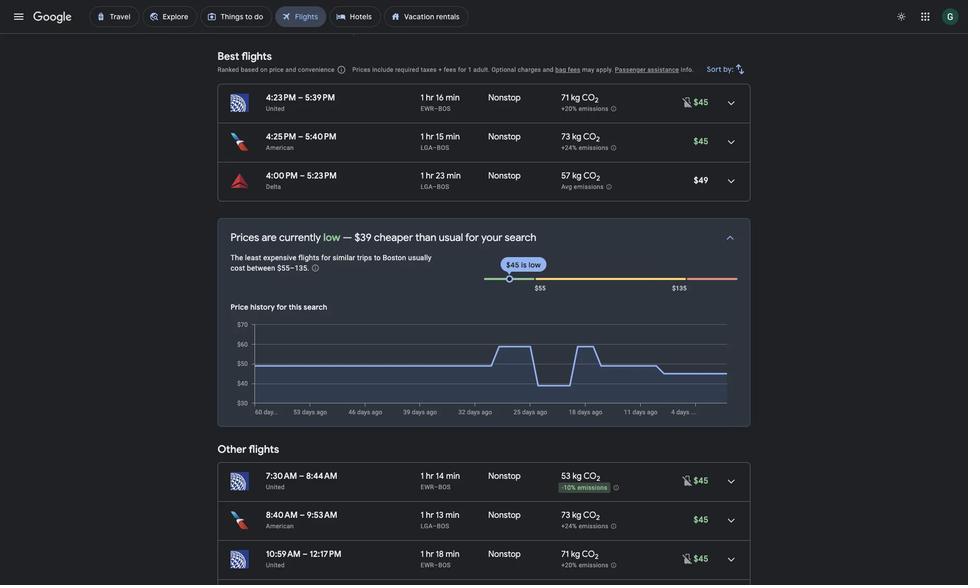 Task type: locate. For each thing, give the bounding box(es) containing it.
1 left 23
[[421, 171, 424, 181]]

lga for 1 hr 23 min
[[421, 183, 433, 191]]

73 for 71
[[562, 510, 571, 521]]

0 vertical spatial +20% emissions
[[562, 105, 609, 113]]

price history for this search
[[231, 303, 328, 312]]

5 nonstop from the top
[[489, 510, 521, 521]]

any dates
[[364, 21, 399, 30]]

united down the departure time: 4:23 pm. text box
[[266, 105, 285, 113]]

1 hr from the top
[[426, 93, 434, 103]]

0 vertical spatial lga
[[421, 144, 433, 152]]

hr inside 1 hr 16 min ewr – bos
[[426, 93, 434, 103]]

american inside 8:40 am – 9:53 am american
[[266, 523, 294, 530]]

0 horizontal spatial prices
[[231, 231, 259, 244]]

1 73 from the top
[[562, 132, 571, 142]]

13
[[436, 510, 444, 521]]

Departure time: 4:23 PM. text field
[[266, 93, 296, 103]]

emissions
[[579, 105, 609, 113], [579, 144, 609, 152], [574, 183, 604, 191], [578, 485, 608, 492], [579, 523, 609, 530], [579, 562, 609, 569]]

bag fees button
[[556, 66, 581, 73]]

adult.
[[474, 66, 490, 73]]

2 for 1 hr 15 min
[[597, 135, 600, 144]]

lga for 1 hr 13 min
[[421, 523, 433, 530]]

0 vertical spatial 73 kg co 2
[[562, 132, 600, 144]]

– right 4:25 pm
[[298, 132, 304, 142]]

0 horizontal spatial search
[[304, 303, 328, 312]]

57 kg co 2
[[562, 171, 601, 183]]

lga down total duration 1 hr 23 min. element
[[421, 183, 433, 191]]

passenger
[[615, 66, 646, 73]]

12:17 pm
[[310, 550, 342, 560]]

united down departure time: 10:59 am. 'text box'
[[266, 562, 285, 569]]

$55–135 .
[[277, 264, 310, 272]]

include
[[373, 66, 394, 73]]

hr inside the 1 hr 23 min lga – bos
[[426, 171, 434, 181]]

ewr down total duration 1 hr 18 min. element
[[421, 562, 434, 569]]

2 and from the left
[[543, 66, 554, 73]]

min
[[446, 93, 460, 103], [446, 132, 460, 142], [447, 171, 461, 181], [446, 471, 460, 482], [446, 510, 460, 521], [446, 550, 460, 560]]

– down total duration 1 hr 14 min. element
[[434, 484, 439, 491]]

2 vertical spatial united
[[266, 562, 285, 569]]

1 lga from the top
[[421, 144, 433, 152]]

1 vertical spatial 73
[[562, 510, 571, 521]]

– left 12:17 pm text box
[[303, 550, 308, 560]]

usually cost between
[[231, 254, 432, 272]]

1 left 15 at left top
[[421, 132, 424, 142]]

$45 left flight details. leaves newark liberty international airport at 10:59 am on thursday, december 14 and arrives at boston logan international airport at 12:17 pm on thursday, december 14. image
[[694, 554, 709, 565]]

united
[[266, 105, 285, 113], [266, 484, 285, 491], [266, 562, 285, 569]]

bos inside "1 hr 18 min ewr – bos"
[[439, 562, 451, 569]]

hr inside "1 hr 18 min ewr – bos"
[[426, 550, 434, 560]]

1 hr 15 min lga – bos
[[421, 132, 460, 152]]

1 vertical spatial prices
[[231, 231, 259, 244]]

co for 1 hr 14 min
[[584, 471, 597, 482]]

ewr for 1 hr 18 min
[[421, 562, 434, 569]]

1 vertical spatial search
[[304, 303, 328, 312]]

Arrival time: 8:44 AM. text field
[[306, 471, 338, 482]]

2 hr from the top
[[426, 132, 434, 142]]

leaves newark liberty international airport at 10:59 am on thursday, december 14 and arrives at boston logan international airport at 12:17 pm on thursday, december 14. element
[[266, 550, 342, 560]]

$39
[[355, 231, 372, 244]]

1 vertical spatial +20% emissions
[[562, 562, 609, 569]]

min right 13
[[446, 510, 460, 521]]

hr left 16
[[426, 93, 434, 103]]

2 +20% emissions from the top
[[562, 562, 609, 569]]

united inside "4:23 pm – 5:39 pm united"
[[266, 105, 285, 113]]

other flights
[[218, 443, 279, 456]]

– down 15 at left top
[[433, 144, 437, 152]]

2 +24% emissions from the top
[[562, 523, 609, 530]]

and left bag
[[543, 66, 554, 73]]

this
[[289, 303, 302, 312]]

1 inside 1 hr 13 min lga – bos
[[421, 510, 424, 521]]

4:00 pm
[[266, 171, 298, 181]]

– inside "1 hr 18 min ewr – bos"
[[434, 562, 439, 569]]

flights
[[242, 50, 272, 63], [299, 254, 320, 262], [249, 443, 279, 456]]

2 71 kg co 2 from the top
[[562, 550, 599, 562]]

3 hr from the top
[[426, 171, 434, 181]]

kg
[[571, 93, 581, 103], [573, 132, 582, 142], [573, 171, 582, 181], [573, 471, 582, 482], [573, 510, 582, 521], [571, 550, 581, 560]]

+24% emissions
[[562, 144, 609, 152], [562, 523, 609, 530]]

price history graph application
[[230, 321, 738, 416]]

0 vertical spatial flights
[[242, 50, 272, 63]]

is
[[522, 260, 527, 270]]

ewr inside 1 hr 16 min ewr – bos
[[421, 105, 434, 113]]

this price for this flight doesn't include overhead bin access. if you need a carry-on bag, use the bags filter to update prices. image left flight details. leaves newark liberty international airport at 10:59 am on thursday, december 14 and arrives at boston logan international airport at 12:17 pm on thursday, december 14. image
[[682, 553, 694, 565]]

united down departure time: 7:30 am. text box
[[266, 484, 285, 491]]

1 vertical spatial low
[[529, 260, 541, 270]]

$45 is low
[[507, 260, 541, 270]]

leaves laguardia airport at 4:00 pm on thursday, december 14 and arrives at boston logan international airport at 5:23 pm on thursday, december 14. element
[[266, 171, 337, 181]]

1 inside the 1 hr 15 min lga – bos
[[421, 132, 424, 142]]

1 vertical spatial 14
[[436, 471, 444, 482]]

1 left 16
[[421, 93, 424, 103]]

0 vertical spatial 73
[[562, 132, 571, 142]]

hr left 18
[[426, 550, 434, 560]]

6 hr from the top
[[426, 550, 434, 560]]

0 vertical spatial 14
[[311, 21, 319, 30]]

min inside "1 hr 18 min ewr – bos"
[[446, 550, 460, 560]]

2 inside 53 kg co 2
[[597, 475, 601, 483]]

+24%
[[562, 144, 578, 152], [562, 523, 578, 530]]

2 +24% from the top
[[562, 523, 578, 530]]

0 vertical spatial +24% emissions
[[562, 144, 609, 152]]

2 vertical spatial ewr
[[421, 562, 434, 569]]

3 ewr from the top
[[421, 562, 434, 569]]

apply.
[[597, 66, 614, 73]]

4:23 pm
[[266, 93, 296, 103]]

71 for 1 hr 18 min
[[562, 550, 569, 560]]

bos down total duration 1 hr 14 min. element
[[439, 484, 451, 491]]

lga down total duration 1 hr 13 min. element at the bottom
[[421, 523, 433, 530]]

prices up the the
[[231, 231, 259, 244]]

united for 7:30 am
[[266, 484, 285, 491]]

hr for 15
[[426, 132, 434, 142]]

8:44 am
[[306, 471, 338, 482]]

$45 left flight details. leaves laguardia airport at 8:40 am on thursday, december 14 and arrives at boston logan international airport at 9:53 am on thursday, december 14. icon
[[694, 515, 709, 526]]

and right price
[[286, 66, 297, 73]]

1 71 kg co 2 from the top
[[562, 93, 599, 105]]

learn more about price insights image
[[311, 264, 320, 273]]

1 +24% emissions from the top
[[562, 144, 609, 152]]

passenger assistance button
[[615, 66, 680, 73]]

kg for 1 hr 23 min
[[573, 171, 582, 181]]

6 nonstop flight. element from the top
[[489, 550, 521, 562]]

1 vertical spatial ewr
[[421, 484, 434, 491]]

bos down 23
[[437, 183, 450, 191]]

bos down 15 at left top
[[437, 144, 450, 152]]

for left "similar"
[[322, 254, 331, 262]]

– left the arrival time: 5:39 pm. text field
[[298, 93, 303, 103]]

1 horizontal spatial prices
[[353, 66, 371, 73]]

bos down 18
[[439, 562, 451, 569]]

bos
[[439, 105, 451, 113], [437, 144, 450, 152], [437, 183, 450, 191], [439, 484, 451, 491], [437, 523, 450, 530], [439, 562, 451, 569]]

57
[[562, 171, 571, 181]]

0 vertical spatial ewr
[[421, 105, 434, 113]]

45 us dollars text field for 1 hr 16 min
[[694, 97, 709, 108]]

for left adult.
[[458, 66, 467, 73]]

+24% emissions for 57
[[562, 144, 609, 152]]

1 vertical spatial united
[[266, 484, 285, 491]]

price history graph image
[[230, 321, 738, 416]]

– inside 10:59 am – 12:17 pm united
[[303, 550, 308, 560]]

to
[[374, 254, 381, 262]]

1 vertical spatial +24%
[[562, 523, 578, 530]]

1 united from the top
[[266, 105, 285, 113]]

1 73 kg co 2 from the top
[[562, 132, 600, 144]]

+20% emissions
[[562, 105, 609, 113], [562, 562, 609, 569]]

73 kg co 2 for 71
[[562, 510, 600, 523]]

nonstop flight. element
[[489, 93, 521, 105], [489, 132, 521, 144], [489, 171, 521, 183], [489, 471, 521, 483], [489, 510, 521, 522], [489, 550, 521, 562]]

2 united from the top
[[266, 484, 285, 491]]

1 horizontal spatial fees
[[568, 66, 581, 73]]

0 horizontal spatial and
[[286, 66, 297, 73]]

hr left 13
[[426, 510, 434, 521]]

cost
[[231, 264, 245, 272]]

16
[[436, 93, 444, 103]]

nonstop flight. element for 1 hr 23 min
[[489, 171, 521, 183]]

0 horizontal spatial 14
[[311, 21, 319, 30]]

1 horizontal spatial low
[[529, 260, 541, 270]]

2 american from the top
[[266, 523, 294, 530]]

2 nonstop from the top
[[489, 132, 521, 142]]

min inside the 1 hr 15 min lga – bos
[[446, 132, 460, 142]]

lga inside the 1 hr 23 min lga – bos
[[421, 183, 433, 191]]

– down 16
[[434, 105, 439, 113]]

14 up 13
[[436, 471, 444, 482]]

min right 16
[[446, 93, 460, 103]]

1 vertical spatial flights
[[299, 254, 320, 262]]

this price for this flight doesn't include overhead bin access. if you need a carry-on bag, use the bags filter to update prices. image for 57
[[682, 96, 694, 109]]

Departure time: 7:30 AM. text field
[[266, 471, 297, 482]]

$45
[[694, 97, 709, 108], [694, 136, 709, 147], [507, 260, 520, 270], [694, 476, 709, 487], [694, 515, 709, 526], [694, 554, 709, 565]]

low right "is"
[[529, 260, 541, 270]]

min right 23
[[447, 171, 461, 181]]

required
[[395, 66, 419, 73]]

1 and from the left
[[286, 66, 297, 73]]

ranked based on price and convenience
[[218, 66, 335, 73]]

0 vertical spatial american
[[266, 144, 294, 152]]

4 nonstop from the top
[[489, 471, 521, 482]]

71 kg co 2
[[562, 93, 599, 105], [562, 550, 599, 562]]

+24% up the 57
[[562, 144, 578, 152]]

2 ewr from the top
[[421, 484, 434, 491]]

4 nonstop flight. element from the top
[[489, 471, 521, 483]]

1 up 1 hr 13 min lga – bos
[[421, 471, 424, 482]]

3 lga from the top
[[421, 523, 433, 530]]

this price for this flight doesn't include overhead bin access. if you need a carry-on bag, use the bags filter to update prices. image up $45 text box in the top right of the page
[[682, 96, 694, 109]]

bos down 13
[[437, 523, 450, 530]]

low left —
[[324, 231, 341, 244]]

than
[[416, 231, 437, 244]]

total duration 1 hr 13 min. element
[[421, 510, 489, 522]]

prices right learn more about ranking icon
[[353, 66, 371, 73]]

least
[[245, 254, 261, 262]]

co for 1 hr 23 min
[[584, 171, 597, 181]]

delta
[[266, 183, 281, 191]]

hr for 18
[[426, 550, 434, 560]]

45 US dollars text field
[[694, 97, 709, 108], [694, 476, 709, 487], [694, 515, 709, 526], [694, 554, 709, 565]]

2 inside 57 kg co 2
[[597, 174, 601, 183]]

hr for 16
[[426, 93, 434, 103]]

5:39 pm
[[305, 93, 335, 103]]

+20% for 1 hr 16 min
[[562, 105, 578, 113]]

ewr inside "1 hr 18 min ewr – bos"
[[421, 562, 434, 569]]

2 71 from the top
[[562, 550, 569, 560]]

1 ewr from the top
[[421, 105, 434, 113]]

1 vertical spatial lga
[[421, 183, 433, 191]]

avg emissions
[[562, 183, 604, 191]]

0 vertical spatial 71 kg co 2
[[562, 93, 599, 105]]

min for 1 hr 14 min
[[446, 471, 460, 482]]

min inside 1 hr 13 min lga – bos
[[446, 510, 460, 521]]

co inside 53 kg co 2
[[584, 471, 597, 482]]

ewr inside 1 hr 14 min ewr – bos
[[421, 484, 434, 491]]

co inside 57 kg co 2
[[584, 171, 597, 181]]

fees right the +
[[444, 66, 457, 73]]

+24% emissions up 57 kg co 2
[[562, 144, 609, 152]]

2 for 1 hr 16 min
[[595, 96, 599, 105]]

1 nonstop flight. element from the top
[[489, 93, 521, 105]]

low
[[324, 231, 341, 244], [529, 260, 541, 270]]

ewr down total duration 1 hr 16 min. element at top
[[421, 105, 434, 113]]

bos down 16
[[439, 105, 451, 113]]

+24% down 10%
[[562, 523, 578, 530]]

1 vertical spatial 73 kg co 2
[[562, 510, 600, 523]]

learn more about ranking image
[[337, 65, 346, 74]]

1 nonstop from the top
[[489, 93, 521, 103]]

– left 9:53 am
[[300, 510, 305, 521]]

find the best price region
[[218, 12, 751, 42]]

3 nonstop from the top
[[489, 171, 521, 181]]

71 kg co 2 for 1 hr 18 min
[[562, 550, 599, 562]]

0 vertical spatial +20%
[[562, 105, 578, 113]]

3 united from the top
[[266, 562, 285, 569]]

Departure time: 4:25 PM. text field
[[266, 132, 296, 142]]

leaves newark liberty international airport at 7:30 am on thursday, december 14 and arrives at boston logan international airport at 8:44 am on thursday, december 14. element
[[266, 471, 338, 482]]

+20% emissions for 1 hr 16 min
[[562, 105, 609, 113]]

bos inside 1 hr 13 min lga – bos
[[437, 523, 450, 530]]

– inside 4:25 pm – 5:40 pm american
[[298, 132, 304, 142]]

1 vertical spatial +24% emissions
[[562, 523, 609, 530]]

– inside the 1 hr 23 min lga – bos
[[433, 183, 437, 191]]

1 american from the top
[[266, 144, 294, 152]]

1 vertical spatial 71 kg co 2
[[562, 550, 599, 562]]

0 vertical spatial prices
[[353, 66, 371, 73]]

53
[[562, 471, 571, 482]]

– down 18
[[434, 562, 439, 569]]

0 vertical spatial +24%
[[562, 144, 578, 152]]

kg inside 53 kg co 2
[[573, 471, 582, 482]]

search right this
[[304, 303, 328, 312]]

– left 5:23 pm text field
[[300, 171, 305, 181]]

45 us dollars text field left flight details. leaves newark liberty international airport at 10:59 am on thursday, december 14 and arrives at boston logan international airport at 12:17 pm on thursday, december 14. image
[[694, 554, 709, 565]]

2 vertical spatial flights
[[249, 443, 279, 456]]

–
[[298, 93, 303, 103], [434, 105, 439, 113], [298, 132, 304, 142], [433, 144, 437, 152], [300, 171, 305, 181], [433, 183, 437, 191], [299, 471, 304, 482], [434, 484, 439, 491], [300, 510, 305, 521], [433, 523, 437, 530], [303, 550, 308, 560], [434, 562, 439, 569]]

+20%
[[562, 105, 578, 113], [562, 562, 578, 569]]

73 kg co 2 for 57
[[562, 132, 600, 144]]

min for 1 hr 16 min
[[446, 93, 460, 103]]

0 vertical spatial low
[[324, 231, 341, 244]]

min up total duration 1 hr 13 min. element at the bottom
[[446, 471, 460, 482]]

united inside 10:59 am – 12:17 pm united
[[266, 562, 285, 569]]

min right 18
[[446, 550, 460, 560]]

73 kg co 2 down -10% emissions
[[562, 510, 600, 523]]

– right 7:30 am
[[299, 471, 304, 482]]

1 left 13
[[421, 510, 424, 521]]

3 nonstop flight. element from the top
[[489, 171, 521, 183]]

1 inside 1 hr 14 min ewr – bos
[[421, 471, 424, 482]]

united inside 7:30 am – 8:44 am united
[[266, 484, 285, 491]]

– inside 7:30 am – 8:44 am united
[[299, 471, 304, 482]]

+20% emissions for 1 hr 18 min
[[562, 562, 609, 569]]

+20% for 1 hr 18 min
[[562, 562, 578, 569]]

5 nonstop flight. element from the top
[[489, 510, 521, 522]]

leaves laguardia airport at 8:40 am on thursday, december 14 and arrives at boston logan international airport at 9:53 am on thursday, december 14. element
[[266, 510, 338, 521]]

1 inside "1 hr 18 min ewr – bos"
[[421, 550, 424, 560]]

2 nonstop flight. element from the top
[[489, 132, 521, 144]]

min inside the 1 hr 23 min lga – bos
[[447, 171, 461, 181]]

history
[[251, 303, 275, 312]]

1 hr 16 min ewr – bos
[[421, 93, 460, 113]]

53 kg co 2
[[562, 471, 601, 483]]

1 71 from the top
[[562, 93, 569, 103]]

flights up the based
[[242, 50, 272, 63]]

1 inside the 1 hr 23 min lga – bos
[[421, 171, 424, 181]]

$45 for 45 us dollars text field for 1 hr 18 min
[[694, 554, 709, 565]]

-
[[562, 485, 564, 492]]

1 45 us dollars text field from the top
[[694, 97, 709, 108]]

1 horizontal spatial and
[[543, 66, 554, 73]]

$45 left flight details. leaves laguardia airport at 4:25 pm on thursday, december 14 and arrives at boston logan international airport at 5:40 pm on thursday, december 14. icon
[[694, 136, 709, 147]]

american inside 4:25 pm – 5:40 pm american
[[266, 144, 294, 152]]

73 up the 57
[[562, 132, 571, 142]]

hr inside 1 hr 13 min lga – bos
[[426, 510, 434, 521]]

2 vertical spatial this price for this flight doesn't include overhead bin access. if you need a carry-on bag, use the bags filter to update prices. image
[[682, 553, 694, 565]]

45 us dollars text field left flight details. leaves laguardia airport at 8:40 am on thursday, december 14 and arrives at boston logan international airport at 9:53 am on thursday, december 14. icon
[[694, 515, 709, 526]]

1 +24% from the top
[[562, 144, 578, 152]]

1 this price for this flight doesn't include overhead bin access. if you need a carry-on bag, use the bags filter to update prices. image from the top
[[682, 96, 694, 109]]

fees right bag
[[568, 66, 581, 73]]

Arrival time: 9:53 AM. text field
[[307, 510, 338, 521]]

1 vertical spatial +20%
[[562, 562, 578, 569]]

optional
[[492, 66, 517, 73]]

73
[[562, 132, 571, 142], [562, 510, 571, 521]]

hr inside 1 hr 14 min ewr – bos
[[426, 471, 434, 482]]

emissions for 1 hr 23 min
[[574, 183, 604, 191]]

bos for 23
[[437, 183, 450, 191]]

flights up .
[[299, 254, 320, 262]]

bos inside the 1 hr 15 min lga – bos
[[437, 144, 450, 152]]

min inside 1 hr 14 min ewr – bos
[[446, 471, 460, 482]]

lga for 1 hr 15 min
[[421, 144, 433, 152]]

kg for 1 hr 15 min
[[573, 132, 582, 142]]

flight details. leaves laguardia airport at 4:00 pm on thursday, december 14 and arrives at boston logan international airport at 5:23 pm on thursday, december 14. image
[[719, 169, 744, 194]]

10:59 am – 12:17 pm united
[[266, 550, 342, 569]]

this price for this flight doesn't include overhead bin access. if you need a carry-on bag, use the bags filter to update prices. image
[[682, 96, 694, 109], [682, 475, 694, 487], [682, 553, 694, 565]]

0 vertical spatial 71
[[562, 93, 569, 103]]

search up $45 is low
[[505, 231, 537, 244]]

$45 left flight details. leaves newark liberty international airport at 4:23 pm on thursday, december 14 and arrives at boston logan international airport at 5:39 pm on thursday, december 14. icon
[[694, 97, 709, 108]]

flights right other
[[249, 443, 279, 456]]

0 horizontal spatial fees
[[444, 66, 457, 73]]

flight details. leaves laguardia airport at 8:40 am on thursday, december 14 and arrives at boston logan international airport at 9:53 am on thursday, december 14. image
[[719, 508, 744, 533]]

american down "departure time: 8:40 am." "text field"
[[266, 523, 294, 530]]

1 +20% from the top
[[562, 105, 578, 113]]

2 +20% from the top
[[562, 562, 578, 569]]

fees
[[444, 66, 457, 73], [568, 66, 581, 73]]

change appearance image
[[890, 4, 915, 29]]

2 73 kg co 2 from the top
[[562, 510, 600, 523]]

for
[[458, 66, 467, 73], [466, 231, 479, 244], [322, 254, 331, 262], [277, 303, 287, 312]]

hr left 15 at left top
[[426, 132, 434, 142]]

6 nonstop from the top
[[489, 550, 521, 560]]

None search field
[[218, 0, 751, 7]]

2 this price for this flight doesn't include overhead bin access. if you need a carry-on bag, use the bags filter to update prices. image from the top
[[682, 475, 694, 487]]

min inside 1 hr 16 min ewr – bos
[[446, 93, 460, 103]]

bos for 18
[[439, 562, 451, 569]]

– inside 1 hr 16 min ewr – bos
[[434, 105, 439, 113]]

4 45 us dollars text field from the top
[[694, 554, 709, 565]]

hr left 23
[[426, 171, 434, 181]]

7:30 am
[[266, 471, 297, 482]]

45 us dollars text field left flight details. leaves newark liberty international airport at 7:30 am on thursday, december 14 and arrives at boston logan international airport at 8:44 am on thursday, december 14. image at the right bottom of the page
[[694, 476, 709, 487]]

0 vertical spatial search
[[505, 231, 537, 244]]

2 for 1 hr 18 min
[[595, 553, 599, 562]]

main content
[[218, 12, 761, 585]]

kg inside 57 kg co 2
[[573, 171, 582, 181]]

ewr for 1 hr 14 min
[[421, 484, 434, 491]]

+24% emissions down -10% emissions
[[562, 523, 609, 530]]

14 right dec
[[311, 21, 319, 30]]

hr up 1 hr 13 min lga – bos
[[426, 471, 434, 482]]

Arrival time: 5:40 PM. text field
[[306, 132, 337, 142]]

based
[[241, 66, 259, 73]]

2 vertical spatial lga
[[421, 523, 433, 530]]

this price for this flight doesn't include overhead bin access. if you need a carry-on bag, use the bags filter to update prices. image left flight details. leaves newark liberty international airport at 7:30 am on thursday, december 14 and arrives at boston logan international airport at 8:44 am on thursday, december 14. image at the right bottom of the page
[[682, 475, 694, 487]]

1 horizontal spatial 14
[[436, 471, 444, 482]]

$45 left "is"
[[507, 260, 520, 270]]

ewr down total duration 1 hr 14 min. element
[[421, 484, 434, 491]]

– down 23
[[433, 183, 437, 191]]

$45 left flight details. leaves newark liberty international airport at 7:30 am on thursday, december 14 and arrives at boston logan international airport at 8:44 am on thursday, december 14. image at the right bottom of the page
[[694, 476, 709, 487]]

5 hr from the top
[[426, 510, 434, 521]]

45 us dollars text field left flight details. leaves newark liberty international airport at 4:23 pm on thursday, december 14 and arrives at boston logan international airport at 5:39 pm on thursday, december 14. icon
[[694, 97, 709, 108]]

– inside "4:23 pm – 5:39 pm united"
[[298, 93, 303, 103]]

1 inside 1 hr 16 min ewr – bos
[[421, 93, 424, 103]]

45 us dollars text field for 1 hr 18 min
[[694, 554, 709, 565]]

bos inside 1 hr 14 min ewr – bos
[[439, 484, 451, 491]]

1 vertical spatial 71
[[562, 550, 569, 560]]

2 45 us dollars text field from the top
[[694, 476, 709, 487]]

73 down -
[[562, 510, 571, 521]]

lga down total duration 1 hr 15 min. element
[[421, 144, 433, 152]]

total duration 1 hr 23 min. element
[[421, 171, 489, 183]]

boston
[[383, 254, 407, 262]]

dates
[[380, 21, 399, 30]]

total duration 1 hr 16 min. element
[[421, 93, 489, 105]]

$45 for 45 us dollars text field corresponding to 1 hr 14 min
[[694, 476, 709, 487]]

american down the departure time: 4:25 pm. text field at the left top
[[266, 144, 294, 152]]

lga inside the 1 hr 15 min lga – bos
[[421, 144, 433, 152]]

emissions for 1 hr 18 min
[[579, 562, 609, 569]]

american for 8:40 am
[[266, 523, 294, 530]]

2 73 from the top
[[562, 510, 571, 521]]

– down 13
[[433, 523, 437, 530]]

hr inside the 1 hr 15 min lga – bos
[[426, 132, 434, 142]]

2 lga from the top
[[421, 183, 433, 191]]

1 vertical spatial american
[[266, 523, 294, 530]]

4 hr from the top
[[426, 471, 434, 482]]

– inside 8:40 am – 9:53 am american
[[300, 510, 305, 521]]

hr for 14
[[426, 471, 434, 482]]

nonstop flight. element for 1 hr 18 min
[[489, 550, 521, 562]]

nonstop flight. element for 1 hr 16 min
[[489, 93, 521, 105]]

1 left 18
[[421, 550, 424, 560]]

min right 15 at left top
[[446, 132, 460, 142]]

0 vertical spatial this price for this flight doesn't include overhead bin access. if you need a carry-on bag, use the bags filter to update prices. image
[[682, 96, 694, 109]]

$45 for $45 text box in the top right of the page
[[694, 136, 709, 147]]

lga inside 1 hr 13 min lga – bos
[[421, 523, 433, 530]]

bos inside the 1 hr 23 min lga – bos
[[437, 183, 450, 191]]

0 vertical spatial united
[[266, 105, 285, 113]]

1 +20% emissions from the top
[[562, 105, 609, 113]]

co
[[582, 93, 595, 103], [584, 132, 597, 142], [584, 171, 597, 181], [584, 471, 597, 482], [584, 510, 597, 521], [582, 550, 595, 560]]

1 for 1 hr 13 min
[[421, 510, 424, 521]]

bos inside 1 hr 16 min ewr – bos
[[439, 105, 451, 113]]

and
[[286, 66, 297, 73], [543, 66, 554, 73]]

may
[[583, 66, 595, 73]]

73 kg co 2 up 57 kg co 2
[[562, 132, 600, 144]]

1 hr 18 min ewr – bos
[[421, 550, 460, 569]]

this price for this flight doesn't include overhead bin access. if you need a carry-on bag, use the bags filter to update prices. image for 71
[[682, 475, 694, 487]]

1 vertical spatial this price for this flight doesn't include overhead bin access. if you need a carry-on bag, use the bags filter to update prices. image
[[682, 475, 694, 487]]



Task type: vqa. For each thing, say whether or not it's contained in the screenshot.
top you
no



Task type: describe. For each thing, give the bounding box(es) containing it.
9:53 am
[[307, 510, 338, 521]]

8:40 am – 9:53 am american
[[266, 510, 338, 530]]

the least expensive flights for similar trips to boston
[[231, 254, 407, 262]]

-10% emissions
[[562, 485, 608, 492]]

sort by: button
[[703, 57, 751, 82]]

4:25 pm
[[266, 132, 296, 142]]

2 for 1 hr 13 min
[[597, 514, 600, 523]]

49 US dollars text field
[[694, 176, 709, 186]]

charges
[[518, 66, 542, 73]]

the
[[231, 254, 243, 262]]

3 45 us dollars text field from the top
[[694, 515, 709, 526]]

2 for 1 hr 14 min
[[597, 475, 601, 483]]

other
[[218, 443, 247, 456]]

$135
[[673, 285, 687, 292]]

7:30 am – 8:44 am united
[[266, 471, 338, 491]]

currently
[[279, 231, 321, 244]]

best flights
[[218, 50, 272, 63]]

5:40 pm
[[306, 132, 337, 142]]

1 horizontal spatial search
[[505, 231, 537, 244]]

prices for prices are currently low — $39 cheaper than usual for your search
[[231, 231, 259, 244]]

.
[[308, 264, 310, 272]]

prices include required taxes + fees for 1 adult. optional charges and bag fees may apply. passenger assistance
[[353, 66, 680, 73]]

2 for 1 hr 23 min
[[597, 174, 601, 183]]

total duration 1 hr 14 min. element
[[421, 471, 489, 483]]

emissions for 1 hr 16 min
[[579, 105, 609, 113]]

dec
[[296, 21, 310, 30]]

23
[[436, 171, 445, 181]]

73 for 57
[[562, 132, 571, 142]]

expensive
[[263, 254, 297, 262]]

main content containing best flights
[[218, 12, 761, 585]]

Arrival time: 5:23 PM. text field
[[307, 171, 337, 181]]

co for 1 hr 16 min
[[582, 93, 595, 103]]

2 fees from the left
[[568, 66, 581, 73]]

8:40 am
[[266, 510, 298, 521]]

sort
[[708, 65, 722, 74]]

united for 10:59 am
[[266, 562, 285, 569]]

prices
[[256, 21, 278, 30]]

Departure time: 8:40 AM. text field
[[266, 510, 298, 521]]

emissions for 1 hr 13 min
[[579, 523, 609, 530]]

18
[[436, 550, 444, 560]]

min for 1 hr 13 min
[[446, 510, 460, 521]]

for left your
[[466, 231, 479, 244]]

nonstop flight. element for 1 hr 15 min
[[489, 132, 521, 144]]

united for 4:23 pm
[[266, 105, 285, 113]]

$55–135
[[277, 264, 308, 272]]

leaves laguardia airport at 4:25 pm on thursday, december 14 and arrives at boston logan international airport at 5:40 pm on thursday, december 14. element
[[266, 132, 337, 142]]

usual
[[439, 231, 463, 244]]

nonstop flight. element for 1 hr 14 min
[[489, 471, 521, 483]]

convenience
[[298, 66, 335, 73]]

taxes
[[421, 66, 437, 73]]

price
[[270, 66, 284, 73]]

– inside 1 hr 14 min ewr – bos
[[434, 484, 439, 491]]

$45 for 45 us dollars text field associated with 1 hr 16 min
[[694, 97, 709, 108]]

are
[[262, 231, 277, 244]]

—
[[343, 231, 352, 244]]

45 US dollars text field
[[694, 136, 709, 147]]

1 for 1 hr 14 min
[[421, 471, 424, 482]]

by:
[[724, 65, 734, 74]]

flights for best flights
[[242, 50, 272, 63]]

min for 1 hr 15 min
[[446, 132, 460, 142]]

american for 4:25 pm
[[266, 144, 294, 152]]

+24% for 71
[[562, 523, 578, 530]]

kg for 1 hr 16 min
[[571, 93, 581, 103]]

cheaper
[[374, 231, 413, 244]]

– inside 1 hr 13 min lga – bos
[[433, 523, 437, 530]]

1 hr 23 min lga – bos
[[421, 171, 461, 191]]

prices for prices include required taxes + fees for 1 adult. optional charges and bag fees may apply. passenger assistance
[[353, 66, 371, 73]]

bos for 13
[[437, 523, 450, 530]]

any
[[364, 21, 378, 30]]

kg for 1 hr 14 min
[[573, 471, 582, 482]]

best
[[218, 50, 239, 63]]

co for 1 hr 15 min
[[584, 132, 597, 142]]

– inside 4:00 pm – 5:23 pm delta
[[300, 171, 305, 181]]

Departure time: 10:59 AM. text field
[[266, 550, 301, 560]]

leaves newark liberty international airport at 4:23 pm on thursday, december 14 and arrives at boston logan international airport at 5:39 pm on thursday, december 14. element
[[266, 93, 335, 103]]

1 for 1 hr 16 min
[[421, 93, 424, 103]]

10%
[[564, 485, 576, 492]]

14 inside 1 hr 14 min ewr – bos
[[436, 471, 444, 482]]

nonstop for 1 hr 23 min
[[489, 171, 521, 181]]

ewr for 1 hr 16 min
[[421, 105, 434, 113]]

1 hr 13 min lga – bos
[[421, 510, 460, 530]]

1 for 1 hr 23 min
[[421, 171, 424, 181]]

nonstop for 1 hr 13 min
[[489, 510, 521, 521]]

co for 1 hr 18 min
[[582, 550, 595, 560]]

track
[[235, 21, 254, 30]]

14 inside find the best price region
[[311, 21, 319, 30]]

flights for other flights
[[249, 443, 279, 456]]

nonstop for 1 hr 15 min
[[489, 132, 521, 142]]

0 horizontal spatial low
[[324, 231, 341, 244]]

3 this price for this flight doesn't include overhead bin access. if you need a carry-on bag, use the bags filter to update prices. image from the top
[[682, 553, 694, 565]]

Arrival time: 5:39 PM. text field
[[305, 93, 335, 103]]

Departure time: 4:00 PM. text field
[[266, 171, 298, 181]]

main menu image
[[13, 10, 25, 23]]

bos for 16
[[439, 105, 451, 113]]

1 for 1 hr 18 min
[[421, 550, 424, 560]]

nonstop for 1 hr 16 min
[[489, 93, 521, 103]]

for left this
[[277, 303, 287, 312]]

+24% emissions for 71
[[562, 523, 609, 530]]

your
[[482, 231, 503, 244]]

min for 1 hr 23 min
[[447, 171, 461, 181]]

10:59 am
[[266, 550, 301, 560]]

Arrival time: 12:17 PM. text field
[[310, 550, 342, 560]]

hr for 23
[[426, 171, 434, 181]]

similar
[[333, 254, 356, 262]]

+
[[439, 66, 442, 73]]

prices are currently low — $39 cheaper than usual for your search
[[231, 231, 537, 244]]

emissions for 1 hr 15 min
[[579, 144, 609, 152]]

5:23 pm
[[307, 171, 337, 181]]

learn more about tracked prices image
[[280, 21, 290, 30]]

total duration 1 hr 15 min. element
[[421, 132, 489, 144]]

flight details. leaves newark liberty international airport at 4:23 pm on thursday, december 14 and arrives at boston logan international airport at 5:39 pm on thursday, december 14. image
[[719, 91, 744, 116]]

co for 1 hr 13 min
[[584, 510, 597, 521]]

45 us dollars text field for 1 hr 14 min
[[694, 476, 709, 487]]

usually
[[408, 254, 432, 262]]

bag
[[556, 66, 567, 73]]

dec 14
[[296, 21, 319, 30]]

15
[[436, 132, 444, 142]]

+24% for 57
[[562, 144, 578, 152]]

71 for 1 hr 16 min
[[562, 93, 569, 103]]

min for 1 hr 18 min
[[446, 550, 460, 560]]

kg for 1 hr 13 min
[[573, 510, 582, 521]]

on
[[260, 66, 268, 73]]

sort by:
[[708, 65, 734, 74]]

1 for 1 hr 15 min
[[421, 132, 424, 142]]

track prices
[[235, 21, 278, 30]]

nonstop flight. element for 1 hr 13 min
[[489, 510, 521, 522]]

trips
[[357, 254, 372, 262]]

hr for 13
[[426, 510, 434, 521]]

avg
[[562, 183, 573, 191]]

4:25 pm – 5:40 pm american
[[266, 132, 337, 152]]

4:23 pm – 5:39 pm united
[[266, 93, 335, 113]]

1 fees from the left
[[444, 66, 457, 73]]

flight details. leaves newark liberty international airport at 7:30 am on thursday, december 14 and arrives at boston logan international airport at 8:44 am on thursday, december 14. image
[[719, 469, 744, 494]]

71 kg co 2 for 1 hr 16 min
[[562, 93, 599, 105]]

1 hr 14 min ewr – bos
[[421, 471, 460, 491]]

bos for 14
[[439, 484, 451, 491]]

bos for 15
[[437, 144, 450, 152]]

$45 for 2nd 45 us dollars text field from the bottom
[[694, 515, 709, 526]]

nonstop for 1 hr 18 min
[[489, 550, 521, 560]]

– inside the 1 hr 15 min lga – bos
[[433, 144, 437, 152]]

total duration 1 hr 18 min. element
[[421, 550, 489, 562]]

flight details. leaves newark liberty international airport at 10:59 am on thursday, december 14 and arrives at boston logan international airport at 12:17 pm on thursday, december 14. image
[[719, 547, 744, 572]]

nonstop for 1 hr 14 min
[[489, 471, 521, 482]]

1 left adult.
[[468, 66, 472, 73]]

4:00 pm – 5:23 pm delta
[[266, 171, 337, 191]]

flight details. leaves laguardia airport at 4:25 pm on thursday, december 14 and arrives at boston logan international airport at 5:40 pm on thursday, december 14. image
[[719, 130, 744, 155]]

kg for 1 hr 18 min
[[571, 550, 581, 560]]

between
[[247, 264, 276, 272]]



